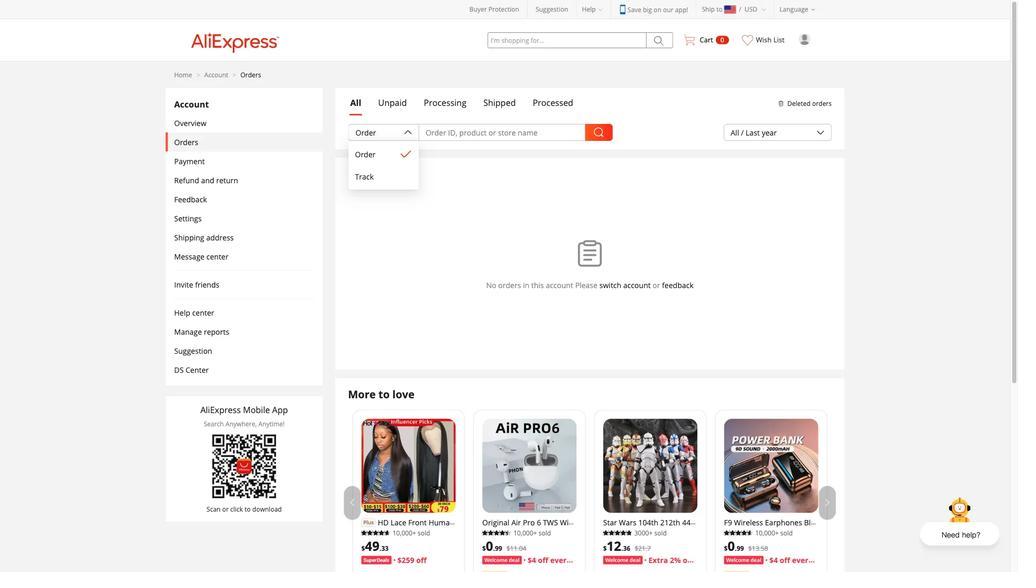 Task type: vqa. For each thing, say whether or not it's contained in the screenshot.
Islands
no



Task type: describe. For each thing, give the bounding box(es) containing it.
cvc
[[766, 549, 780, 559]]

suggestion link
[[536, 5, 568, 14]]

nd
[[603, 528, 612, 538]]

2 account from the left
[[623, 280, 651, 290]]

more to love
[[348, 387, 415, 402]]

help for help
[[582, 5, 596, 14]]

10,000+ sold for 49
[[393, 529, 430, 538]]

save big on our app!
[[628, 5, 688, 14]]

arrowdown image
[[816, 128, 825, 137]]

442
[[682, 518, 695, 528]]

in
[[523, 280, 529, 290]]

0 vertical spatial account
[[204, 70, 228, 79]]

wigs left pre
[[413, 549, 430, 559]]

headphones inside f9 wireless earphones blu etooth tws led dislpaly bi naural headset waterproo f hd calling cvc 8.0 noise reduction headphones
[[761, 559, 805, 569]]

home link
[[174, 70, 192, 79]]

star wars 104th 212th 442 nd 332nd 501st 6" action fi gure arc arf trooper sho ck asohka commander ph ase 2 episode ii clone toys
[[603, 518, 697, 569]]

ds center
[[174, 365, 209, 375]]

etooth
[[724, 528, 747, 538]]

501st
[[638, 528, 657, 538]]

1 vertical spatial /
[[741, 128, 744, 138]]

anytime!
[[258, 420, 285, 429]]

$20 for original air pro 6 tws wire less bluetooth earphones headphones mini earpone headset for xiaomi androi d apple iphone earbuds
[[573, 556, 586, 566]]

fi
[[692, 528, 697, 538]]

calling
[[741, 549, 765, 559]]

center for help center
[[192, 308, 214, 318]]

aliexpress
[[200, 405, 241, 416]]

orders for deleted
[[812, 99, 832, 108]]

earbuds
[[537, 559, 565, 569]]

. for $ 12 . 36 $21.7
[[621, 544, 623, 553]]

hd lace front human hair wigs straight 13x4 13 x6 transparent lace front al human hair wigs pre pl ucked hd lace wigs for w omen
[[361, 518, 454, 573]]

shipped
[[483, 97, 516, 108]]

center
[[186, 365, 209, 375]]

last
[[746, 128, 760, 138]]

$ for $ 49 . 33
[[361, 544, 365, 553]]

every for earbuds
[[550, 556, 571, 566]]

more
[[348, 387, 376, 402]]

original
[[482, 518, 510, 528]]

save big on our app! link
[[619, 5, 688, 14]]

deleted orders
[[788, 99, 832, 108]]

1 horizontal spatial suggestion
[[536, 5, 568, 14]]

I'm shopping for... text field
[[488, 32, 647, 48]]

manage
[[174, 327, 202, 337]]

bi
[[810, 528, 817, 538]]

account link
[[204, 70, 228, 79]]

settings
[[174, 213, 202, 224]]

switch
[[600, 280, 621, 290]]

return
[[216, 175, 238, 185]]

$4 for xiaomi
[[528, 556, 536, 566]]

1 horizontal spatial 0
[[721, 36, 724, 44]]

waterproo
[[779, 538, 816, 549]]

download
[[252, 505, 282, 514]]

wireless
[[734, 518, 763, 528]]

6"
[[659, 528, 666, 538]]

less
[[482, 528, 495, 538]]

3000+
[[635, 529, 653, 538]]

10,000+ for $13.58
[[755, 529, 779, 538]]

10,000+ for 49
[[393, 529, 416, 538]]

0 vertical spatial /
[[739, 5, 742, 14]]

shipping
[[174, 233, 204, 243]]

buyer protection
[[469, 5, 519, 14]]

$ 12 . 36 $21.7
[[603, 538, 651, 555]]

orders link
[[240, 70, 261, 79]]

1 account from the left
[[546, 280, 573, 290]]

36
[[623, 544, 631, 553]]

pl
[[445, 549, 452, 559]]

help for help center
[[174, 308, 190, 318]]

transparent
[[371, 538, 414, 549]]

sho
[[682, 538, 695, 549]]

need
[[942, 530, 960, 541]]

wars
[[619, 518, 637, 528]]

f
[[724, 549, 727, 559]]

friends
[[195, 280, 219, 290]]

mobile
[[243, 405, 270, 416]]

99 for for
[[495, 544, 502, 553]]

wish list link
[[737, 19, 790, 54]]

off for $13.58
[[780, 556, 790, 566]]

$259
[[397, 556, 414, 566]]

1 horizontal spatial hair
[[397, 549, 411, 559]]

no
[[486, 280, 496, 290]]

sold for $11.04
[[539, 529, 551, 538]]

wigs up transparent
[[378, 528, 394, 538]]

orders for no
[[498, 280, 521, 290]]

$4 off every $20 for earbuds
[[528, 556, 586, 566]]

big
[[643, 5, 652, 14]]

. for $ 0 . 99 $11.04
[[493, 544, 495, 553]]

search
[[204, 420, 224, 429]]

x6
[[361, 538, 370, 549]]

this
[[531, 280, 544, 290]]

0 vertical spatial orders
[[240, 70, 261, 79]]

all for all
[[350, 97, 361, 108]]

0 horizontal spatial suggestion
[[174, 346, 212, 356]]

with
[[695, 556, 712, 566]]

99 for hd
[[737, 544, 744, 553]]

help?
[[962, 530, 981, 541]]

switch account link
[[600, 280, 651, 290]]

please
[[575, 280, 598, 290]]

$ 0 . 99 $11.04
[[482, 538, 526, 555]]

anywhere,
[[226, 420, 257, 429]]

earpone
[[545, 538, 574, 549]]

earphones inside original air pro 6 tws wire less bluetooth earphones headphones mini earpone headset for xiaomi androi d apple iphone earbuds
[[534, 528, 571, 538]]

feedback link
[[662, 280, 694, 290]]

hd down 33
[[384, 559, 395, 569]]

scan
[[207, 505, 221, 514]]

for inside original air pro 6 tws wire less bluetooth earphones headphones mini earpone headset for xiaomi androi d apple iphone earbuds
[[513, 549, 524, 559]]

1 > from the left
[[196, 70, 200, 79]]

Order ID, product or store name text field
[[419, 124, 586, 141]]

$4 off every $20 for headphones
[[770, 556, 827, 566]]

ph
[[685, 549, 694, 559]]

$ 0 . 99 $13.58
[[724, 538, 768, 555]]

headphones inside original air pro 6 tws wire less bluetooth earphones headphones mini earpone headset for xiaomi androi d apple iphone earbuds
[[482, 538, 527, 549]]

0 horizontal spatial to
[[245, 505, 251, 514]]

straight
[[396, 528, 423, 538]]

every for headphones
[[792, 556, 813, 566]]

arrowup image
[[404, 128, 412, 137]]

toys
[[680, 559, 696, 569]]

ase
[[603, 559, 615, 569]]

3000+ sold
[[635, 529, 667, 538]]

no orders in this account please switch account or feedback
[[486, 280, 694, 290]]

0 vertical spatial hair
[[361, 528, 376, 538]]

asohka
[[613, 549, 638, 559]]

home > account > orders
[[174, 70, 261, 79]]

all / last year
[[731, 128, 777, 138]]

message center
[[174, 252, 229, 262]]

$259 off
[[397, 556, 427, 566]]

led
[[766, 528, 779, 538]]



Task type: locate. For each thing, give the bounding box(es) containing it.
to
[[717, 5, 723, 14], [379, 387, 390, 402], [245, 505, 251, 514]]

$4 off every $20 down waterproo
[[770, 556, 827, 566]]

> right home on the left
[[196, 70, 200, 79]]

1 horizontal spatial $4
[[770, 556, 778, 566]]

0 vertical spatial or
[[653, 280, 660, 290]]

$20 for f9 wireless earphones blu etooth tws led dislpaly bi naural headset waterproo f hd calling cvc 8.0 noise reduction headphones
[[815, 556, 827, 566]]

0 horizontal spatial earphones
[[534, 528, 571, 538]]

None submit
[[647, 32, 673, 48]]

2 10,000+ sold from the left
[[514, 529, 551, 538]]

all left 'unpaid'
[[350, 97, 361, 108]]

scan or click to download link
[[200, 435, 288, 514]]

click
[[230, 505, 243, 514]]

and
[[201, 175, 214, 185]]

f9 wireless earphones blu etooth tws led dislpaly bi naural headset waterproo f hd calling cvc 8.0 noise reduction headphones
[[724, 518, 817, 569]]

/
[[739, 5, 742, 14], [741, 128, 744, 138]]

$ up coins
[[724, 544, 728, 553]]

off for 49
[[416, 556, 427, 566]]

$ inside $ 0 . 99 $11.04
[[482, 544, 486, 553]]

1 horizontal spatial 10,000+
[[514, 529, 537, 538]]

0 for f9 wireless earphones blu etooth tws led dislpaly bi naural headset waterproo f hd calling cvc 8.0 noise reduction headphones
[[728, 538, 735, 555]]

1 horizontal spatial headphones
[[761, 559, 805, 569]]

$
[[361, 544, 365, 553], [482, 544, 486, 553], [603, 544, 607, 553], [724, 544, 728, 553]]

1 horizontal spatial account
[[623, 280, 651, 290]]

orders
[[812, 99, 832, 108], [498, 280, 521, 290]]

1 99 from the left
[[495, 544, 502, 553]]

human up ucked
[[369, 549, 395, 559]]

1 $20 from the left
[[573, 556, 586, 566]]

0 vertical spatial help
[[582, 5, 596, 14]]

our
[[663, 5, 674, 14]]

99 up apple
[[495, 544, 502, 553]]

headphones down bluetooth
[[482, 538, 527, 549]]

sold up trooper
[[654, 529, 667, 538]]

app!
[[675, 5, 688, 14]]

3 off from the left
[[683, 556, 693, 566]]

hair down transparent
[[397, 549, 411, 559]]

wish
[[756, 35, 772, 45]]

sold for 49
[[418, 529, 430, 538]]

0 horizontal spatial orders
[[498, 280, 521, 290]]

tws right 6
[[543, 518, 558, 528]]

for down pre
[[433, 559, 444, 569]]

list
[[774, 35, 785, 45]]

10,000+ sold up transparent
[[393, 529, 430, 538]]

to left love
[[379, 387, 390, 402]]

4 $ from the left
[[724, 544, 728, 553]]

1 $4 from the left
[[528, 556, 536, 566]]

1 $ from the left
[[361, 544, 365, 553]]

sold right led
[[781, 529, 793, 538]]

headphones
[[482, 538, 527, 549], [761, 559, 805, 569]]

every down earpone
[[550, 556, 571, 566]]

off right 2%
[[683, 556, 693, 566]]

$ up ucked
[[361, 544, 365, 553]]

0 vertical spatial suggestion
[[536, 5, 568, 14]]

feedback
[[174, 194, 207, 204]]

0 horizontal spatial hair
[[361, 528, 376, 538]]

. inside $ 0 . 99 $13.58
[[735, 544, 737, 553]]

payment
[[174, 156, 205, 166]]

99 up reduction
[[737, 544, 744, 553]]

1 vertical spatial account
[[174, 98, 209, 110]]

1 10,000+ from the left
[[393, 529, 416, 538]]

arf
[[637, 538, 650, 549]]

1 vertical spatial human
[[369, 549, 395, 559]]

1 horizontal spatial every
[[792, 556, 813, 566]]

2%
[[670, 556, 681, 566]]

suggestion up i'm shopping for... text box
[[536, 5, 568, 14]]

/ usd
[[739, 5, 758, 14]]

0 right f
[[728, 538, 735, 555]]

center
[[206, 252, 229, 262], [192, 308, 214, 318]]

0 up d
[[486, 538, 493, 555]]

for up iphone at the bottom
[[513, 549, 524, 559]]

apple
[[489, 559, 509, 569]]

mini
[[528, 538, 543, 549]]

1 vertical spatial suggestion
[[174, 346, 212, 356]]

2 off from the left
[[538, 556, 548, 566]]

headset up calling
[[748, 538, 777, 549]]

hd up transparent
[[378, 518, 389, 528]]

d
[[482, 559, 487, 569]]

0 horizontal spatial account
[[546, 280, 573, 290]]

account right home link at the top of the page
[[204, 70, 228, 79]]

. inside $ 49 . 33
[[380, 544, 381, 553]]

1 . from the left
[[380, 544, 381, 553]]

10,000+ sold up cvc
[[755, 529, 793, 538]]

reduction
[[724, 559, 759, 569]]

1 vertical spatial order
[[355, 149, 376, 159]]

pre
[[432, 549, 443, 559]]

0 horizontal spatial 10,000+
[[393, 529, 416, 538]]

1 horizontal spatial $4 off every $20
[[770, 556, 827, 566]]

0 vertical spatial human
[[429, 518, 454, 528]]

$20 down earpone
[[573, 556, 586, 566]]

0 horizontal spatial orders
[[174, 137, 198, 147]]

1 vertical spatial orders
[[498, 280, 521, 290]]

center up manage reports
[[192, 308, 214, 318]]

0 horizontal spatial $20
[[573, 556, 586, 566]]

> left orders "link"
[[233, 70, 236, 79]]

3 . from the left
[[621, 544, 623, 553]]

1 vertical spatial all
[[731, 128, 739, 138]]

$20 right noise
[[815, 556, 827, 566]]

0 horizontal spatial all
[[350, 97, 361, 108]]

center down address
[[206, 252, 229, 262]]

reports
[[204, 327, 229, 337]]

.
[[380, 544, 381, 553], [493, 544, 495, 553], [621, 544, 623, 553], [735, 544, 737, 553]]

all
[[350, 97, 361, 108], [731, 128, 739, 138]]

orders up payment in the top of the page
[[174, 137, 198, 147]]

3 10,000+ from the left
[[755, 529, 779, 538]]

$ inside the $ 12 . 36 $21.7
[[603, 544, 607, 553]]

orders left 'in'
[[498, 280, 521, 290]]

save
[[628, 5, 641, 14]]

noise
[[795, 549, 814, 559]]

ship to
[[702, 5, 723, 14]]

front
[[408, 518, 427, 528], [433, 538, 452, 549]]

tws inside f9 wireless earphones blu etooth tws led dislpaly bi naural headset waterproo f hd calling cvc 8.0 noise reduction headphones
[[749, 528, 764, 538]]

1 horizontal spatial all
[[731, 128, 739, 138]]

1 horizontal spatial or
[[653, 280, 660, 290]]

0 horizontal spatial front
[[408, 518, 427, 528]]

address
[[206, 233, 234, 243]]

0 horizontal spatial headset
[[482, 549, 511, 559]]

account right "switch"
[[623, 280, 651, 290]]

$ up d
[[482, 544, 486, 553]]

al
[[361, 549, 367, 559]]

1 horizontal spatial 99
[[737, 544, 744, 553]]

center for message center
[[206, 252, 229, 262]]

$ for $ 0 . 99 $11.04
[[482, 544, 486, 553]]

0 horizontal spatial or
[[222, 505, 229, 514]]

10,000+ for $11.04
[[514, 529, 537, 538]]

/ left usd
[[739, 5, 742, 14]]

0 horizontal spatial 0
[[486, 538, 493, 555]]

1 horizontal spatial front
[[433, 538, 452, 549]]

2 $4 from the left
[[770, 556, 778, 566]]

account right this
[[546, 280, 573, 290]]

. for $ 49 . 33
[[380, 544, 381, 553]]

$ 49 . 33
[[361, 538, 389, 555]]

1 horizontal spatial orders
[[812, 99, 832, 108]]

2 sold from the left
[[539, 529, 551, 538]]

earphones up earpone
[[534, 528, 571, 538]]

2 99 from the left
[[737, 544, 744, 553]]

1 vertical spatial lace
[[416, 538, 432, 549]]

0 vertical spatial front
[[408, 518, 427, 528]]

language
[[780, 5, 808, 14]]

$20
[[573, 556, 586, 566], [815, 556, 827, 566]]

2 horizontal spatial 10,000+
[[755, 529, 779, 538]]

0 vertical spatial earphones
[[765, 518, 802, 528]]

scan or click to download
[[207, 505, 282, 514]]

0 vertical spatial lace
[[391, 518, 406, 528]]

2 vertical spatial lace
[[397, 559, 413, 569]]

8.0
[[782, 549, 793, 559]]

lace up straight
[[391, 518, 406, 528]]

1 horizontal spatial tws
[[749, 528, 764, 538]]

1 vertical spatial earphones
[[534, 528, 571, 538]]

2 $ from the left
[[482, 544, 486, 553]]

$4 off every $20 down earpone
[[528, 556, 586, 566]]

order left arrowup icon
[[356, 128, 376, 138]]

commander
[[640, 549, 683, 559]]

332nd
[[614, 528, 636, 538]]

love
[[392, 387, 415, 402]]

212th
[[660, 518, 680, 528]]

orders right 'deleted'
[[812, 99, 832, 108]]

. inside the $ 12 . 36 $21.7
[[621, 544, 623, 553]]

2 horizontal spatial to
[[717, 5, 723, 14]]

2 every from the left
[[792, 556, 813, 566]]

0 horizontal spatial 10,000+ sold
[[393, 529, 430, 538]]

1 sold from the left
[[418, 529, 430, 538]]

4 . from the left
[[735, 544, 737, 553]]

or left 'click'
[[222, 505, 229, 514]]

to right ship
[[717, 5, 723, 14]]

or left feedback link
[[653, 280, 660, 290]]

hair up the x6 on the bottom
[[361, 528, 376, 538]]

$4 left 8.0
[[770, 556, 778, 566]]

49
[[365, 538, 380, 555]]

0 vertical spatial orders
[[812, 99, 832, 108]]

account
[[204, 70, 228, 79], [174, 98, 209, 110]]

0 vertical spatial all
[[350, 97, 361, 108]]

episode
[[623, 559, 650, 569]]

1 vertical spatial headphones
[[761, 559, 805, 569]]

tws down wireless
[[749, 528, 764, 538]]

$ inside $ 49 . 33
[[361, 544, 365, 553]]

human
[[429, 518, 454, 528], [369, 549, 395, 559]]

1 vertical spatial tws
[[749, 528, 764, 538]]

3 10,000+ sold from the left
[[755, 529, 793, 538]]

2 10,000+ from the left
[[514, 529, 537, 538]]

aliexpress mobile app search anywhere, anytime!
[[200, 405, 288, 429]]

order
[[356, 128, 376, 138], [355, 149, 376, 159]]

to for ship
[[717, 5, 723, 14]]

1 horizontal spatial >
[[233, 70, 236, 79]]

headphones down 8.0
[[761, 559, 805, 569]]

1 horizontal spatial earphones
[[765, 518, 802, 528]]

2 > from the left
[[233, 70, 236, 79]]

$4 for calling
[[770, 556, 778, 566]]

suggestion up the ds center
[[174, 346, 212, 356]]

0 vertical spatial tws
[[543, 518, 558, 528]]

wire
[[560, 518, 576, 528]]

tws
[[543, 518, 558, 528], [749, 528, 764, 538]]

front up straight
[[408, 518, 427, 528]]

10,000+ up $13.58 on the bottom
[[755, 529, 779, 538]]

manage reports
[[174, 327, 229, 337]]

ii
[[652, 559, 657, 569]]

0 horizontal spatial headphones
[[482, 538, 527, 549]]

dislpaly
[[781, 528, 808, 538]]

earphones inside f9 wireless earphones blu etooth tws led dislpaly bi naural headset waterproo f hd calling cvc 8.0 noise reduction headphones
[[765, 518, 802, 528]]

front down 13
[[433, 538, 452, 549]]

refund
[[174, 175, 199, 185]]

sold for $21.7
[[654, 529, 667, 538]]

1 vertical spatial or
[[222, 505, 229, 514]]

hd right f
[[729, 549, 740, 559]]

wigs right $259
[[414, 559, 431, 569]]

earphones
[[765, 518, 802, 528], [534, 528, 571, 538]]

0 horizontal spatial >
[[196, 70, 200, 79]]

off down the mini
[[538, 556, 548, 566]]

sold left 13
[[418, 529, 430, 538]]

suggestion
[[536, 5, 568, 14], [174, 346, 212, 356]]

lace down transparent
[[397, 559, 413, 569]]

1 horizontal spatial human
[[429, 518, 454, 528]]

orders right account link on the top of the page
[[240, 70, 261, 79]]

lace down 13x4
[[416, 538, 432, 549]]

99 inside $ 0 . 99 $13.58
[[737, 544, 744, 553]]

1 horizontal spatial headset
[[748, 538, 777, 549]]

1 horizontal spatial $20
[[815, 556, 827, 566]]

1 horizontal spatial help
[[582, 5, 596, 14]]

$4 down the mini
[[528, 556, 536, 566]]

0 horizontal spatial tws
[[543, 518, 558, 528]]

2 $20 from the left
[[815, 556, 827, 566]]

all left last
[[731, 128, 739, 138]]

13
[[444, 528, 452, 538]]

. inside $ 0 . 99 $11.04
[[493, 544, 495, 553]]

ds
[[174, 365, 184, 375]]

1 vertical spatial orders
[[174, 137, 198, 147]]

$ for $ 12 . 36 $21.7
[[603, 544, 607, 553]]

pro
[[523, 518, 535, 528]]

10,000+ sold up the mini
[[514, 529, 551, 538]]

99
[[495, 544, 502, 553], [737, 544, 744, 553]]

0
[[721, 36, 724, 44], [486, 538, 493, 555], [728, 538, 735, 555]]

headset inside original air pro 6 tws wire less bluetooth earphones headphones mini earpone headset for xiaomi androi d apple iphone earbuds
[[482, 549, 511, 559]]

help up manage
[[174, 308, 190, 318]]

headset up apple
[[482, 549, 511, 559]]

0 vertical spatial center
[[206, 252, 229, 262]]

0 vertical spatial headphones
[[482, 538, 527, 549]]

sold for $13.58
[[781, 529, 793, 538]]

0 horizontal spatial $4
[[528, 556, 536, 566]]

1 horizontal spatial orders
[[240, 70, 261, 79]]

1 vertical spatial center
[[192, 308, 214, 318]]

1 horizontal spatial 10,000+ sold
[[514, 529, 551, 538]]

ship
[[702, 5, 715, 14]]

99 inside $ 0 . 99 $11.04
[[495, 544, 502, 553]]

sold down 6
[[539, 529, 551, 538]]

3 sold from the left
[[654, 529, 667, 538]]

for inside hd lace front human hair wigs straight 13x4 13 x6 transparent lace front al human hair wigs pre pl ucked hd lace wigs for w omen
[[433, 559, 444, 569]]

help right suggestion 'link'
[[582, 5, 596, 14]]

6
[[537, 518, 541, 528]]

/ left last
[[741, 128, 744, 138]]

$ inside $ 0 . 99 $13.58
[[724, 544, 728, 553]]

off right $259
[[416, 556, 427, 566]]

language link
[[774, 0, 823, 19]]

invite friends
[[174, 280, 219, 290]]

1 vertical spatial help
[[174, 308, 190, 318]]

omen
[[361, 569, 382, 573]]

10,000+ up transparent
[[393, 529, 416, 538]]

12
[[607, 538, 621, 555]]

all for all / last year
[[731, 128, 739, 138]]

off for $11.04
[[538, 556, 548, 566]]

0 vertical spatial order
[[356, 128, 376, 138]]

extra
[[649, 556, 668, 566]]

1 horizontal spatial for
[[513, 549, 524, 559]]

2 . from the left
[[493, 544, 495, 553]]

3 $ from the left
[[603, 544, 607, 553]]

1 vertical spatial hair
[[397, 549, 411, 559]]

1 vertical spatial to
[[379, 387, 390, 402]]

human up 13
[[429, 518, 454, 528]]

original air pro 6 tws wire less bluetooth earphones headphones mini earpone headset for xiaomi androi d apple iphone earbuds
[[482, 518, 576, 569]]

1 horizontal spatial to
[[379, 387, 390, 402]]

0 vertical spatial to
[[717, 5, 723, 14]]

year
[[762, 128, 777, 138]]

earphones up led
[[765, 518, 802, 528]]

off left noise
[[780, 556, 790, 566]]

0 horizontal spatial help
[[174, 308, 190, 318]]

10,000+ sold for $13.58
[[755, 529, 793, 538]]

10,000+ down "pro"
[[514, 529, 537, 538]]

4 sold from the left
[[781, 529, 793, 538]]

1 every from the left
[[550, 556, 571, 566]]

gure
[[603, 538, 619, 549]]

to for more
[[379, 387, 390, 402]]

1 off from the left
[[416, 556, 427, 566]]

on
[[654, 5, 662, 14]]

2 horizontal spatial 10,000+ sold
[[755, 529, 793, 538]]

to right 'click'
[[245, 505, 251, 514]]

0 horizontal spatial every
[[550, 556, 571, 566]]

10,000+ sold for $11.04
[[514, 529, 551, 538]]

2
[[617, 559, 621, 569]]

$ down nd
[[603, 544, 607, 553]]

. for $ 0 . 99 $13.58
[[735, 544, 737, 553]]

headset inside f9 wireless earphones blu etooth tws led dislpaly bi naural headset waterproo f hd calling cvc 8.0 noise reduction headphones
[[748, 538, 777, 549]]

trooper
[[652, 538, 680, 549]]

1 $4 off every $20 from the left
[[528, 556, 586, 566]]

0 for original air pro 6 tws wire less bluetooth earphones headphones mini earpone headset for xiaomi androi d apple iphone earbuds
[[486, 538, 493, 555]]

buyer protection link
[[469, 5, 519, 14]]

tws inside original air pro 6 tws wire less bluetooth earphones headphones mini earpone headset for xiaomi androi d apple iphone earbuds
[[543, 518, 558, 528]]

protection
[[489, 5, 519, 14]]

0 horizontal spatial 99
[[495, 544, 502, 553]]

0 horizontal spatial for
[[433, 559, 444, 569]]

hd inside f9 wireless earphones blu etooth tws led dislpaly bi naural headset waterproo f hd calling cvc 8.0 noise reduction headphones
[[729, 549, 740, 559]]

1 vertical spatial front
[[433, 538, 452, 549]]

0 horizontal spatial human
[[369, 549, 395, 559]]

clone
[[658, 559, 678, 569]]

air
[[511, 518, 521, 528]]

4 off from the left
[[780, 556, 790, 566]]

0 right cart
[[721, 36, 724, 44]]

2 horizontal spatial 0
[[728, 538, 735, 555]]

every down waterproo
[[792, 556, 813, 566]]

f9
[[724, 518, 732, 528]]

2 vertical spatial to
[[245, 505, 251, 514]]

extra 2% off with coins
[[649, 556, 733, 566]]

naural
[[724, 538, 746, 549]]

0 horizontal spatial $4 off every $20
[[528, 556, 586, 566]]

1 10,000+ sold from the left
[[393, 529, 430, 538]]

account up overview
[[174, 98, 209, 110]]

2 $4 off every $20 from the left
[[770, 556, 827, 566]]

$ for $ 0 . 99 $13.58
[[724, 544, 728, 553]]

order up track
[[355, 149, 376, 159]]



